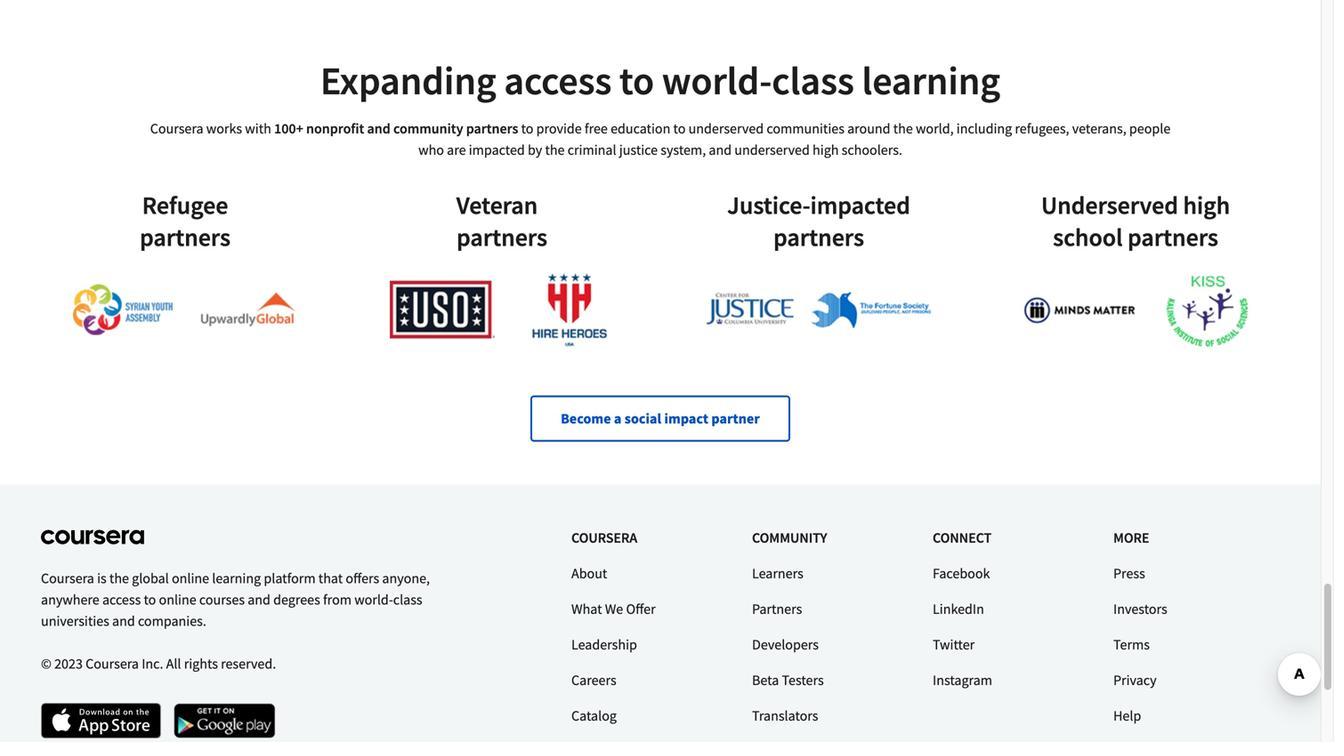 Task type: vqa. For each thing, say whether or not it's contained in the screenshot.
Catalog LINK
yes



Task type: describe. For each thing, give the bounding box(es) containing it.
free
[[585, 120, 608, 137]]

become a social impact partner
[[561, 410, 760, 428]]

world- inside coursera is the global online learning platform that offers anyone, anywhere access to online courses and degrees from world-class universities and companies.
[[355, 591, 393, 609]]

partners link
[[752, 600, 802, 618]]

learners link
[[752, 565, 804, 583]]

courses
[[199, 591, 245, 609]]

help link
[[1114, 707, 1142, 725]]

high inside to provide free education to underserved communities around the world, including refugees, veterans, people who are impacted by the criminal justice system, and underserved high schoolers.
[[813, 141, 839, 159]]

privacy
[[1114, 672, 1157, 689]]

to inside coursera is the global online learning platform that offers anyone, anywhere access to online courses and degrees from world-class universities and companies.
[[144, 591, 156, 609]]

help
[[1114, 707, 1142, 725]]

translators link
[[752, 707, 819, 725]]

100+
[[274, 120, 303, 137]]

are
[[447, 141, 466, 159]]

instagram
[[933, 672, 993, 689]]

become a social impact partner link
[[531, 396, 790, 442]]

world,
[[916, 120, 954, 137]]

press link
[[1114, 565, 1146, 583]]

learners
[[752, 565, 804, 583]]

more
[[1114, 529, 1150, 547]]

coursera for coursera works with 100+ nonprofit and community partners
[[150, 120, 204, 137]]

0 vertical spatial online
[[172, 570, 209, 587]]

what we offer
[[572, 600, 656, 618]]

0 vertical spatial access
[[504, 56, 612, 105]]

to provide free education to underserved communities around the world, including refugees, veterans, people who are impacted by the criminal justice system, and underserved high schoolers.
[[419, 120, 1171, 159]]

we
[[605, 600, 623, 618]]

to up by
[[521, 120, 534, 137]]

careers
[[572, 672, 617, 689]]

community
[[752, 529, 827, 547]]

partner
[[712, 410, 760, 428]]

justice
[[619, 141, 658, 159]]

and right the "nonprofit"
[[367, 120, 391, 137]]

global
[[132, 570, 169, 587]]

2023
[[54, 655, 83, 673]]

and right courses
[[248, 591, 271, 609]]

nonprofit
[[306, 120, 364, 137]]

instagram link
[[933, 672, 993, 689]]

including
[[957, 120, 1012, 137]]

beta testers
[[752, 672, 824, 689]]

get it on google play image
[[174, 703, 276, 739]]

coursera image
[[41, 527, 144, 548]]

school
[[1053, 222, 1123, 253]]

and right universities at the left bottom of the page
[[112, 612, 135, 630]]

refugee partners image
[[73, 253, 297, 367]]

that
[[319, 570, 343, 587]]

veteran partners
[[457, 190, 548, 253]]

© 2023 coursera inc. all rights reserved.
[[41, 655, 276, 673]]

from
[[323, 591, 352, 609]]

privacy link
[[1114, 672, 1157, 689]]

investors
[[1114, 600, 1168, 618]]

the inside coursera is the global online learning platform that offers anyone, anywhere access to online courses and degrees from world-class universities and companies.
[[109, 570, 129, 587]]

©
[[41, 655, 52, 673]]

partners right community
[[466, 120, 518, 137]]

refugee partners
[[140, 190, 231, 253]]

catalog link
[[572, 707, 617, 725]]

0 vertical spatial world-
[[662, 56, 772, 105]]

beta testers link
[[752, 672, 824, 689]]

school partners image
[[1024, 253, 1248, 367]]

schoolers.
[[842, 141, 903, 159]]

and inside to provide free education to underserved communities around the world, including refugees, veterans, people who are impacted by the criminal justice system, and underserved high schoolers.
[[709, 141, 732, 159]]

refugees,
[[1015, 120, 1070, 137]]

reserved.
[[221, 655, 276, 673]]

justice-impacted partners
[[728, 190, 911, 253]]

rights
[[184, 655, 218, 673]]

careers link
[[572, 672, 617, 689]]

impacted inside to provide free education to underserved communities around the world, including refugees, veterans, people who are impacted by the criminal justice system, and underserved high schoolers.
[[469, 141, 525, 159]]

degrees
[[273, 591, 320, 609]]

learning for class
[[862, 56, 1001, 105]]

twitter
[[933, 636, 975, 654]]

about
[[572, 565, 608, 583]]

developers link
[[752, 636, 819, 654]]

justice-
[[728, 190, 811, 221]]

impact
[[665, 410, 709, 428]]

works
[[206, 120, 242, 137]]

is
[[97, 570, 107, 587]]

a
[[614, 410, 622, 428]]

partners
[[752, 600, 802, 618]]

linkedin link
[[933, 600, 985, 618]]

partners inside the justice-impacted partners
[[774, 222, 864, 253]]

investors link
[[1114, 600, 1168, 618]]

veteran
[[457, 190, 538, 221]]



Task type: locate. For each thing, give the bounding box(es) containing it.
0 horizontal spatial world-
[[355, 591, 393, 609]]

download on the app store image
[[41, 703, 161, 739]]

about link
[[572, 565, 608, 583]]

partners inside veteran partners
[[457, 222, 547, 253]]

impacted down schoolers.
[[811, 190, 911, 221]]

universities
[[41, 612, 109, 630]]

1 vertical spatial online
[[159, 591, 196, 609]]

class
[[772, 56, 854, 105], [393, 591, 423, 609]]

1 horizontal spatial high
[[1184, 190, 1231, 221]]

coursera works with 100+ nonprofit and community partners
[[150, 120, 518, 137]]

0 vertical spatial class
[[772, 56, 854, 105]]

class up communities
[[772, 56, 854, 105]]

0 horizontal spatial impacted
[[469, 141, 525, 159]]

veteran partners image
[[390, 253, 614, 367]]

offers
[[346, 570, 379, 587]]

social
[[625, 410, 662, 428]]

coursera is the global online learning platform that offers anyone, anywhere access to online courses and degrees from world-class universities and companies.
[[41, 570, 430, 630]]

learning
[[862, 56, 1001, 105], [212, 570, 261, 587]]

1 vertical spatial learning
[[212, 570, 261, 587]]

leadership link
[[572, 636, 637, 654]]

partners down underserved in the top of the page
[[1128, 222, 1219, 253]]

education
[[611, 120, 671, 137]]

1 vertical spatial underserved
[[735, 141, 810, 159]]

the
[[894, 120, 913, 137], [545, 141, 565, 159], [109, 570, 129, 587]]

what
[[572, 600, 602, 618]]

2 horizontal spatial the
[[894, 120, 913, 137]]

0 horizontal spatial the
[[109, 570, 129, 587]]

communities
[[767, 120, 845, 137]]

world-
[[662, 56, 772, 105], [355, 591, 393, 609]]

partners inside "underserved high school partners"
[[1128, 222, 1219, 253]]

anyone,
[[382, 570, 430, 587]]

class inside coursera is the global online learning platform that offers anyone, anywhere access to online courses and degrees from world-class universities and companies.
[[393, 591, 423, 609]]

1 horizontal spatial world-
[[662, 56, 772, 105]]

impacted
[[469, 141, 525, 159], [811, 190, 911, 221]]

learning for online
[[212, 570, 261, 587]]

catalog
[[572, 707, 617, 725]]

all
[[166, 655, 181, 673]]

coursera
[[572, 529, 638, 547]]

leadership
[[572, 636, 637, 654]]

online up companies.
[[159, 591, 196, 609]]

high inside "underserved high school partners"
[[1184, 190, 1231, 221]]

0 horizontal spatial high
[[813, 141, 839, 159]]

impacted inside the justice-impacted partners
[[811, 190, 911, 221]]

1 horizontal spatial the
[[545, 141, 565, 159]]

people
[[1130, 120, 1171, 137]]

coursera left the works
[[150, 120, 204, 137]]

provide
[[537, 120, 582, 137]]

testers
[[782, 672, 824, 689]]

underserved high school partners
[[1042, 190, 1231, 253]]

refugee
[[142, 190, 228, 221]]

underserved down communities
[[735, 141, 810, 159]]

inc.
[[142, 655, 163, 673]]

partners down veteran
[[457, 222, 547, 253]]

to up system,
[[674, 120, 686, 137]]

facebook
[[933, 565, 990, 583]]

partners
[[466, 120, 518, 137], [140, 222, 231, 253], [457, 222, 547, 253], [774, 222, 864, 253], [1128, 222, 1219, 253]]

0 vertical spatial coursera
[[150, 120, 204, 137]]

linkedin
[[933, 600, 985, 618]]

1 vertical spatial access
[[102, 591, 141, 609]]

press
[[1114, 565, 1146, 583]]

become a social impact partner button
[[531, 396, 790, 442]]

1 vertical spatial coursera
[[41, 570, 94, 587]]

justice partners image
[[707, 253, 931, 367]]

to
[[620, 56, 654, 105], [521, 120, 534, 137], [674, 120, 686, 137], [144, 591, 156, 609]]

to up "education"
[[620, 56, 654, 105]]

high
[[813, 141, 839, 159], [1184, 190, 1231, 221]]

underserved
[[689, 120, 764, 137], [735, 141, 810, 159]]

1 vertical spatial class
[[393, 591, 423, 609]]

1 horizontal spatial impacted
[[811, 190, 911, 221]]

beta
[[752, 672, 779, 689]]

learning up "world,"
[[862, 56, 1001, 105]]

world- up system,
[[662, 56, 772, 105]]

access down is
[[102, 591, 141, 609]]

0 vertical spatial high
[[813, 141, 839, 159]]

underserved up system,
[[689, 120, 764, 137]]

partners down the refugee
[[140, 222, 231, 253]]

connect
[[933, 529, 992, 547]]

0 horizontal spatial class
[[393, 591, 423, 609]]

twitter link
[[933, 636, 975, 654]]

terms
[[1114, 636, 1150, 654]]

1 horizontal spatial access
[[504, 56, 612, 105]]

system,
[[661, 141, 706, 159]]

offer
[[626, 600, 656, 618]]

who
[[419, 141, 444, 159]]

learning up courses
[[212, 570, 261, 587]]

world- down offers
[[355, 591, 393, 609]]

with
[[245, 120, 271, 137]]

around
[[848, 120, 891, 137]]

underserved
[[1042, 190, 1179, 221]]

terms link
[[1114, 636, 1150, 654]]

become
[[561, 410, 611, 428]]

coursera up anywhere
[[41, 570, 94, 587]]

companies.
[[138, 612, 206, 630]]

0 vertical spatial impacted
[[469, 141, 525, 159]]

1 horizontal spatial learning
[[862, 56, 1001, 105]]

the left "world,"
[[894, 120, 913, 137]]

criminal
[[568, 141, 617, 159]]

and
[[367, 120, 391, 137], [709, 141, 732, 159], [248, 591, 271, 609], [112, 612, 135, 630]]

veterans,
[[1073, 120, 1127, 137]]

impacted left by
[[469, 141, 525, 159]]

0 vertical spatial underserved
[[689, 120, 764, 137]]

coursera
[[150, 120, 204, 137], [41, 570, 94, 587], [86, 655, 139, 673]]

the right is
[[109, 570, 129, 587]]

class down anyone,
[[393, 591, 423, 609]]

coursera for coursera is the global online learning platform that offers anyone, anywhere access to online courses and degrees from world-class universities and companies.
[[41, 570, 94, 587]]

1 vertical spatial the
[[545, 141, 565, 159]]

access up provide
[[504, 56, 612, 105]]

facebook link
[[933, 565, 990, 583]]

2 vertical spatial coursera
[[86, 655, 139, 673]]

community
[[393, 120, 463, 137]]

platform
[[264, 570, 316, 587]]

access inside coursera is the global online learning platform that offers anyone, anywhere access to online courses and degrees from world-class universities and companies.
[[102, 591, 141, 609]]

partners down 'justice-'
[[774, 222, 864, 253]]

expanding
[[320, 56, 496, 105]]

learning inside coursera is the global online learning platform that offers anyone, anywhere access to online courses and degrees from world-class universities and companies.
[[212, 570, 261, 587]]

to down global
[[144, 591, 156, 609]]

0 horizontal spatial access
[[102, 591, 141, 609]]

1 vertical spatial world-
[[355, 591, 393, 609]]

coursera left inc.
[[86, 655, 139, 673]]

0 horizontal spatial learning
[[212, 570, 261, 587]]

expanding access to world-class learning
[[320, 56, 1001, 105]]

0 vertical spatial learning
[[862, 56, 1001, 105]]

2 vertical spatial the
[[109, 570, 129, 587]]

the right by
[[545, 141, 565, 159]]

and right system,
[[709, 141, 732, 159]]

1 vertical spatial impacted
[[811, 190, 911, 221]]

1 horizontal spatial class
[[772, 56, 854, 105]]

by
[[528, 141, 542, 159]]

online
[[172, 570, 209, 587], [159, 591, 196, 609]]

1 vertical spatial high
[[1184, 190, 1231, 221]]

developers
[[752, 636, 819, 654]]

0 vertical spatial the
[[894, 120, 913, 137]]

access
[[504, 56, 612, 105], [102, 591, 141, 609]]

coursera inside coursera is the global online learning platform that offers anyone, anywhere access to online courses and degrees from world-class universities and companies.
[[41, 570, 94, 587]]

online up courses
[[172, 570, 209, 587]]

translators
[[752, 707, 819, 725]]



